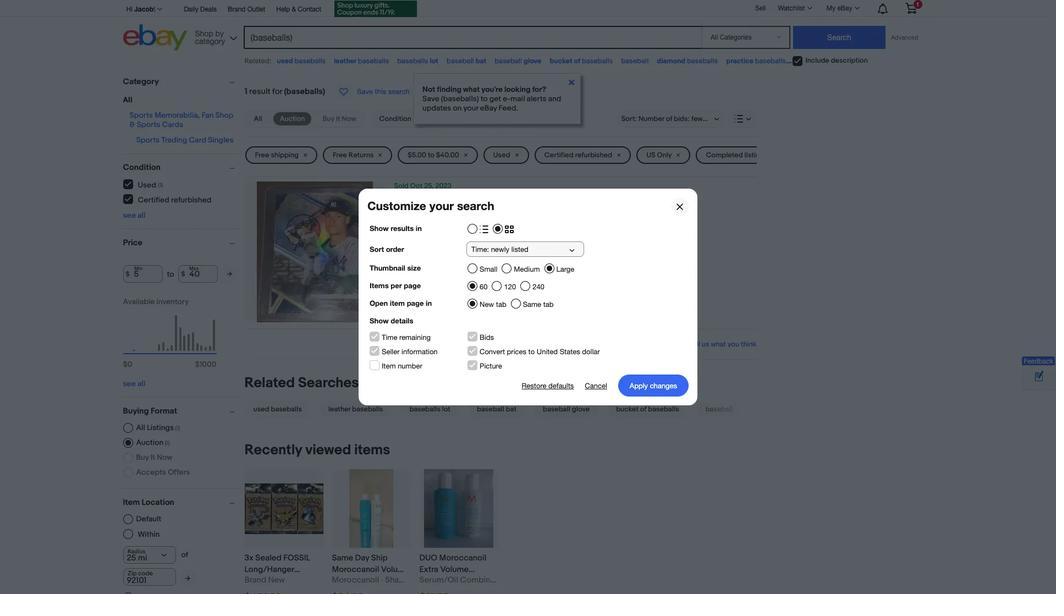 Task type: locate. For each thing, give the bounding box(es) containing it.
items down guarantee
[[465, 286, 486, 297]]

page down similar
[[407, 299, 424, 307]]

 (1) Items text field
[[163, 439, 170, 447]]

buy it now up "free returns"
[[323, 114, 356, 123]]

0 horizontal spatial (baseballs)
[[284, 86, 325, 97]]

leather down searches
[[328, 405, 351, 414]]

1 vertical spatial see all button
[[123, 379, 145, 388]]

1 horizontal spatial bucket of baseballs
[[616, 405, 679, 414]]

1 horizontal spatial baseball link
[[692, 401, 746, 418]]

2 conditioner from the left
[[419, 588, 464, 594]]

$ up available
[[126, 270, 130, 278]]

1 vertical spatial what
[[711, 340, 726, 349]]

to left get in the top left of the page
[[481, 94, 488, 103]]

free left returns
[[333, 151, 347, 160]]

sell down view on the left top of the page
[[394, 298, 408, 308]]

(1) inside the "auction (1)"
[[165, 439, 170, 447]]

0 horizontal spatial glove
[[524, 57, 542, 65]]

save up buy it now link
[[357, 87, 373, 96]]

for?
[[532, 85, 546, 94]]

(baseballs) right the not
[[441, 94, 479, 103]]

3x sealed fossil long/hanger booster packs (artset) w heading
[[244, 553, 311, 594]]

1 horizontal spatial bucket
[[616, 405, 639, 414]]

now down (1) text field
[[157, 453, 172, 462]]

item
[[390, 299, 405, 307]]

used up class
[[493, 151, 510, 160]]

e-
[[503, 94, 510, 103]]

leather baseballs up save this search button
[[334, 57, 389, 65]]

used down 'related'
[[253, 405, 269, 414]]

and
[[548, 94, 561, 103], [457, 576, 471, 586]]

1 see all button from the top
[[123, 211, 145, 220]]

of
[[574, 57, 580, 65], [640, 405, 647, 414], [181, 550, 188, 559]]

1 horizontal spatial refurbished
[[575, 151, 612, 160]]

sports for sports trading card singles
[[136, 135, 160, 145]]

0 vertical spatial of
[[574, 57, 580, 65]]

authenticity
[[405, 275, 451, 285]]

2 see from the top
[[123, 379, 136, 388]]

baseball glove up looking
[[495, 57, 542, 65]]

free down bid
[[394, 251, 411, 262]]

page for item
[[407, 299, 424, 307]]

all down category
[[123, 95, 132, 105]]

buy
[[323, 114, 334, 123], [136, 453, 149, 462]]

conditioner down serum/oil
[[419, 588, 464, 594]]

item number
[[382, 362, 422, 370]]

1 vertical spatial used
[[138, 180, 156, 189]]

used for used
[[493, 151, 510, 160]]

tab for same tab
[[543, 300, 554, 309]]

1 vertical spatial baseballs lot
[[410, 405, 451, 414]]

auction down all listings (1)
[[136, 438, 163, 447]]

item inside customize your search dialog
[[382, 362, 396, 370]]

0 horizontal spatial same
[[332, 553, 353, 563]]

0 horizontal spatial baseball link
[[621, 57, 649, 65]]

conditioner inside same day ship moroccanoil volume shampoo and conditioner 8.5 fl
[[332, 588, 377, 594]]

brand inside account navigation
[[228, 6, 246, 13]]

brand left outlet
[[228, 6, 246, 13]]

get the coupon image
[[334, 1, 417, 17]]

glove inside baseball glove link
[[572, 405, 590, 414]]

my ebay
[[826, 4, 852, 12]]

leather baseballs
[[334, 57, 389, 65], [328, 405, 383, 414]]

you're
[[481, 85, 503, 94]]

small
[[480, 265, 497, 273]]

auction link
[[273, 112, 312, 125]]

1 horizontal spatial items
[[465, 286, 486, 297]]

shipping down auction selected text field
[[271, 151, 299, 160]]

this down active
[[441, 298, 455, 308]]

shampoo down extra
[[419, 576, 455, 586]]

1 for 1 bid free shipping free returns authenticity guarantee view similar active items sell one like this
[[394, 240, 397, 250]]

free down the all link at the top
[[255, 151, 269, 160]]

2 see all from the top
[[123, 379, 145, 388]]

0 horizontal spatial buy
[[136, 453, 149, 462]]

leather baseballs down searches
[[328, 405, 383, 414]]

1 for 1 result for (baseballs)
[[244, 86, 247, 97]]

1 horizontal spatial sell
[[755, 4, 766, 12]]

1 horizontal spatial in
[[426, 299, 432, 307]]

baseballs lot up the not
[[397, 57, 438, 65]]

1 inside 1 bid free shipping free returns authenticity guarantee view similar active items sell one like this
[[394, 240, 397, 250]]

certified refurbished down used (1)
[[138, 195, 211, 204]]

all down buying
[[136, 423, 145, 432]]

your down 2023
[[429, 199, 454, 213]]

items
[[465, 286, 486, 297], [354, 442, 390, 459]]

0 vertical spatial show
[[370, 224, 389, 233]]

oct
[[410, 182, 422, 190]]

2 all from the top
[[138, 379, 145, 388]]

your shopping cart contains 1 item image
[[905, 3, 917, 14]]

your right on
[[463, 103, 478, 113]]

2 show from the top
[[370, 316, 389, 325]]

leather baseballs inside "link"
[[328, 405, 383, 414]]

certified refurbished up aaron
[[544, 151, 612, 160]]

tab down 120
[[496, 300, 506, 309]]

lot
[[430, 57, 438, 65], [442, 405, 451, 414]]

0 vertical spatial certified
[[544, 151, 573, 160]]

0 horizontal spatial bat
[[476, 57, 486, 65]]

0 horizontal spatial used
[[253, 405, 269, 414]]

2 see all button from the top
[[123, 379, 145, 388]]

0 vertical spatial used
[[493, 151, 510, 160]]

1 vertical spatial your
[[429, 199, 454, 213]]

condition
[[123, 162, 161, 173]]

same inside customize your search dialog
[[523, 300, 541, 309]]

1 vertical spatial buy
[[136, 453, 149, 462]]

see up price on the left top of page
[[123, 211, 136, 220]]

auction down 1 result for (baseballs)
[[280, 114, 305, 123]]

see down 0 on the left
[[123, 379, 136, 388]]

ebay down you're
[[480, 103, 497, 113]]

None text field
[[123, 568, 176, 586]]

0 horizontal spatial your
[[429, 199, 454, 213]]

see all down 0 on the left
[[123, 379, 145, 388]]

1 horizontal spatial certified refurbished link
[[534, 146, 631, 164]]

certified refurbished link down used (1)
[[123, 194, 212, 204]]

1 vertical spatial of
[[640, 405, 647, 414]]

1 horizontal spatial &
[[292, 6, 296, 13]]

memorabilia,
[[155, 111, 200, 120]]

sell inside account navigation
[[755, 4, 766, 12]]

0 horizontal spatial now
[[157, 453, 172, 462]]

page right per
[[404, 281, 421, 290]]

0 horizontal spatial of
[[181, 550, 188, 559]]

2021 topps gold label class 2 blue #43 aaron judge /99 heading
[[394, 190, 639, 201]]

ebay inside account navigation
[[837, 4, 852, 12]]

tell us what you think link
[[689, 340, 757, 349]]

1 horizontal spatial buy
[[323, 114, 334, 123]]

help & contact
[[276, 6, 321, 13]]

ebay
[[837, 4, 852, 12], [480, 103, 497, 113]]

buy it now
[[323, 114, 356, 123], [136, 453, 172, 462]]

2 tab from the left
[[543, 300, 554, 309]]

volume inside same day ship moroccanoil volume shampoo and conditioner 8.5 fl
[[381, 564, 410, 575]]

topps
[[416, 190, 442, 201]]

item down seller
[[382, 362, 396, 370]]

1 vertical spatial bat
[[506, 405, 516, 414]]

1 vertical spatial baseball bat
[[477, 405, 516, 414]]

free shipping link
[[245, 146, 317, 164]]

baseball glove down the defaults
[[543, 405, 590, 414]]

serum/oil
[[419, 575, 458, 585]]

1 conditioner from the left
[[332, 588, 377, 594]]

$5.00 to $40.00
[[408, 151, 459, 160]]

bids
[[480, 333, 494, 342]]

used down condition
[[138, 180, 156, 189]]

1 horizontal spatial 1
[[394, 240, 397, 250]]

baseballs lot down number
[[410, 405, 451, 414]]

0 vertical spatial brand
[[228, 6, 246, 13]]

used right related:
[[277, 57, 293, 65]]

same for same tab
[[523, 300, 541, 309]]

see
[[123, 211, 136, 220], [123, 379, 136, 388]]

1 horizontal spatial save
[[422, 94, 439, 103]]

banner containing sell
[[123, 0, 925, 53]]

what left you're
[[463, 85, 480, 94]]

all down result
[[254, 114, 262, 123]]

(1) inside used (1)
[[158, 181, 163, 188]]

all for condition
[[138, 211, 145, 220]]

Maximum value $40 text field
[[178, 265, 218, 283]]

free
[[255, 151, 269, 160], [333, 151, 347, 160], [394, 251, 411, 262], [394, 263, 411, 273]]

1 horizontal spatial same
[[523, 300, 541, 309]]

it
[[336, 114, 340, 123], [151, 453, 155, 462]]

cancel button
[[585, 375, 607, 397]]

refurbished down condition dropdown button
[[171, 195, 211, 204]]

items inside 1 bid free shipping free returns authenticity guarantee view similar active items sell one like this
[[465, 286, 486, 297]]

1 horizontal spatial certified
[[544, 151, 573, 160]]

what inside not finding what you're looking for? save (baseballs) to get e-mail alerts and updates on your ebay feed.
[[463, 85, 480, 94]]

account navigation
[[123, 0, 925, 19]]

leather inside "link"
[[328, 405, 351, 414]]

save inside not finding what you're looking for? save (baseballs) to get e-mail alerts and updates on your ebay feed.
[[422, 94, 439, 103]]

listings
[[147, 423, 174, 432]]

1 show from the top
[[370, 224, 389, 233]]

updates
[[422, 103, 451, 113]]

dollar
[[582, 348, 600, 356]]

1 horizontal spatial item
[[382, 362, 396, 370]]

0 vertical spatial item
[[382, 362, 396, 370]]

0 horizontal spatial what
[[463, 85, 480, 94]]

lot inside baseballs lot link
[[442, 405, 451, 414]]

sell link
[[750, 4, 771, 12]]

price
[[123, 238, 142, 248]]

·
[[381, 575, 383, 585]]

1 vertical spatial page
[[407, 299, 424, 307]]

used
[[493, 151, 510, 160], [138, 180, 156, 189]]

1 horizontal spatial tab
[[543, 300, 554, 309]]

glove down cancel button
[[572, 405, 590, 414]]

1 vertical spatial this
[[441, 298, 455, 308]]

see all up price on the left top of page
[[123, 211, 145, 220]]

sell left "watchlist"
[[755, 4, 766, 12]]

0 vertical spatial what
[[463, 85, 480, 94]]

get
[[489, 94, 501, 103]]

in right results
[[416, 224, 422, 233]]

& left 'cards'
[[130, 120, 135, 129]]

(artset)
[[244, 588, 272, 594]]

1 vertical spatial item
[[123, 497, 140, 508]]

what
[[463, 85, 480, 94], [711, 340, 726, 349]]

3x sealed fossil long/hanger booster packs (artset) w link
[[244, 552, 323, 594]]

0 horizontal spatial (1)
[[158, 181, 163, 188]]

baseball link for related:
[[621, 57, 649, 65]]

1 horizontal spatial ebay
[[837, 4, 852, 12]]

owned
[[410, 204, 437, 215]]

new inside customize your search dialog
[[480, 300, 494, 309]]

and inside not finding what you're looking for? save (baseballs) to get e-mail alerts and updates on your ebay feed.
[[548, 94, 561, 103]]

1 vertical spatial baseball glove
[[543, 405, 590, 414]]

0 vertical spatial baseball link
[[621, 57, 649, 65]]

items right the viewed
[[354, 442, 390, 459]]

show down open
[[370, 316, 389, 325]]

free shipping
[[255, 151, 299, 160]]

1 horizontal spatial new
[[480, 300, 494, 309]]

volume
[[381, 564, 410, 575], [440, 564, 469, 575]]

see all button for price
[[123, 379, 145, 388]]

shampoo inside duo moroccanoil extra volume shampoo and conditioner 2.4
[[419, 576, 455, 586]]

baseball bat inside baseball bat link
[[477, 405, 516, 414]]

order
[[386, 245, 404, 254]]

item up default link
[[123, 497, 140, 508]]

1 vertical spatial see all
[[123, 379, 145, 388]]

(baseballs) right for
[[284, 86, 325, 97]]

item
[[382, 362, 396, 370], [123, 497, 140, 508]]

1 vertical spatial refurbished
[[171, 195, 211, 204]]

certified down used (1)
[[138, 195, 169, 204]]

now down save this search button
[[342, 114, 356, 123]]

same left day
[[332, 553, 353, 563]]

ebay right my
[[837, 4, 852, 12]]

1 horizontal spatial of
[[574, 57, 580, 65]]

large
[[556, 265, 574, 273]]

see all button down 0 on the left
[[123, 379, 145, 388]]

in right one
[[426, 299, 432, 307]]

1 left bid
[[394, 240, 397, 250]]

0 horizontal spatial certified
[[138, 195, 169, 204]]

to right prices
[[528, 348, 535, 356]]

0 vertical spatial leather
[[334, 57, 356, 65]]

completed listings link
[[696, 146, 786, 164]]

daily
[[184, 6, 198, 13]]

baseball bat up the finding at the left top of page
[[447, 57, 486, 65]]

0 vertical spatial new
[[480, 300, 494, 309]]

tab
[[496, 300, 506, 309], [543, 300, 554, 309]]

see all for price
[[123, 379, 145, 388]]

used baseballs up 1 result for (baseballs)
[[277, 57, 326, 65]]

0 horizontal spatial auction
[[136, 438, 163, 447]]

tab down the 240 on the top of the page
[[543, 300, 554, 309]]

singles
[[208, 135, 234, 145]]

default
[[136, 514, 161, 524]]

diamond
[[657, 57, 685, 65]]

lot left baseball bat link
[[442, 405, 451, 414]]

lot up the not
[[430, 57, 438, 65]]

banner
[[123, 0, 925, 53]]

1 horizontal spatial auction
[[280, 114, 305, 123]]

advanced
[[891, 34, 918, 41]]

Minimum value $5 text field
[[123, 265, 163, 283]]

show for show results in
[[370, 224, 389, 233]]

0 vertical spatial this
[[375, 87, 386, 96]]

1 volume from the left
[[381, 564, 410, 575]]

it up "free returns"
[[336, 114, 340, 123]]

search inside button
[[388, 87, 410, 96]]

1 vertical spatial glove
[[572, 405, 590, 414]]

0 vertical spatial bucket
[[550, 57, 572, 65]]

baseball bat
[[447, 57, 486, 65], [477, 405, 516, 414]]

1 left result
[[244, 86, 247, 97]]

0 vertical spatial lot
[[430, 57, 438, 65]]

buy it now down the "auction (1)"
[[136, 453, 172, 462]]

apply changes
[[630, 381, 677, 390]]

to inside not finding what you're looking for? save (baseballs) to get e-mail alerts and updates on your ebay feed.
[[481, 94, 488, 103]]

1 tab from the left
[[496, 300, 506, 309]]

0 vertical spatial leather baseballs
[[334, 57, 389, 65]]

ship
[[371, 553, 388, 563]]

1 horizontal spatial search
[[457, 199, 494, 213]]

moroccanoil inside duo moroccanoil extra volume shampoo and conditioner 2.4
[[439, 553, 486, 563]]

0 vertical spatial bucket of baseballs
[[550, 57, 613, 65]]

1 vertical spatial it
[[151, 453, 155, 462]]

8.5
[[379, 588, 390, 594]]

search inside dialog
[[457, 199, 494, 213]]

1 all from the top
[[138, 211, 145, 220]]

search for customize your search
[[457, 199, 494, 213]]

$5.00
[[408, 151, 426, 160]]

to right $5.00
[[428, 151, 434, 160]]

conditioner down moroccanoil · shampoo
[[332, 588, 377, 594]]

card
[[189, 135, 206, 145]]

240
[[533, 283, 544, 291]]

guarantee
[[453, 275, 493, 285]]

0 horizontal spatial sell
[[394, 298, 408, 308]]

all
[[138, 211, 145, 220], [138, 379, 145, 388]]

tooltip
[[413, 73, 581, 124]]

& right help
[[292, 6, 296, 13]]

2 horizontal spatial (1)
[[175, 425, 180, 432]]

used baseballs down 'related'
[[253, 405, 302, 414]]

results
[[391, 224, 414, 233]]

0 vertical spatial your
[[463, 103, 478, 113]]

glove up 'for?'
[[524, 57, 542, 65]]

this left the not
[[375, 87, 386, 96]]

0 horizontal spatial &
[[130, 120, 135, 129]]

brand up (artset)
[[244, 575, 266, 585]]

ebay inside not finding what you're looking for? save (baseballs) to get e-mail alerts and updates on your ebay feed.
[[480, 103, 497, 113]]

all
[[123, 95, 132, 105], [254, 114, 262, 123], [136, 423, 145, 432]]

buy right auction link at top
[[323, 114, 334, 123]]

0 vertical spatial see all button
[[123, 211, 145, 220]]

restore defaults
[[522, 381, 574, 390]]

your
[[463, 103, 478, 113], [429, 199, 454, 213]]

0 vertical spatial items
[[465, 286, 486, 297]]

0 horizontal spatial lot
[[430, 57, 438, 65]]

1 vertical spatial leather
[[328, 405, 351, 414]]

0 vertical spatial see all
[[123, 211, 145, 220]]

it down the "auction (1)"
[[151, 453, 155, 462]]

2 vertical spatial (1)
[[165, 439, 170, 447]]

baseball
[[447, 57, 474, 65], [495, 57, 522, 65], [621, 57, 649, 65], [477, 405, 504, 414], [543, 405, 570, 414], [705, 405, 733, 414]]

certified refurbished link up aaron
[[534, 146, 631, 164]]

time
[[382, 333, 397, 342]]

1 vertical spatial in
[[426, 299, 432, 307]]

sell
[[755, 4, 766, 12], [394, 298, 408, 308]]

page for per
[[404, 281, 421, 290]]

& inside account navigation
[[292, 6, 296, 13]]

baseball glove
[[495, 57, 542, 65], [543, 405, 590, 414]]

save left on
[[422, 94, 439, 103]]

see all button up price on the left top of page
[[123, 211, 145, 220]]

shampoo
[[385, 575, 421, 585], [332, 576, 368, 586], [419, 576, 455, 586]]

see all button for condition
[[123, 211, 145, 220]]

show for show details
[[370, 316, 389, 325]]

all up price on the left top of page
[[138, 211, 145, 220]]

2 volume from the left
[[440, 564, 469, 575]]

your inside dialog
[[429, 199, 454, 213]]

1 vertical spatial &
[[130, 120, 135, 129]]

1 vertical spatial shipping
[[413, 251, 445, 262]]

None submit
[[793, 26, 886, 49]]

shipping up returns
[[413, 251, 445, 262]]

this inside button
[[375, 87, 386, 96]]

(1) for auction
[[165, 439, 170, 447]]

fan
[[202, 111, 214, 120]]

0 horizontal spatial refurbished
[[171, 195, 211, 204]]

certified refurbished link
[[534, 146, 631, 164], [123, 194, 212, 204]]

leather baseballs link
[[315, 401, 396, 418]]

1 see from the top
[[123, 211, 136, 220]]

120
[[504, 283, 516, 291]]

show up the "sort"
[[370, 224, 389, 233]]

0 vertical spatial 1
[[244, 86, 247, 97]]

0 vertical spatial bat
[[476, 57, 486, 65]]

same inside same day ship moroccanoil volume shampoo and conditioner 8.5 fl
[[332, 553, 353, 563]]

new tab
[[480, 300, 506, 309]]

items
[[370, 281, 389, 290]]

shampoo down day
[[332, 576, 368, 586]]

1 vertical spatial brand
[[244, 575, 266, 585]]

buy up accepts
[[136, 453, 149, 462]]

your inside not finding what you're looking for? save (baseballs) to get e-mail alerts and updates on your ebay feed.
[[463, 103, 478, 113]]

(1) down condition
[[158, 181, 163, 188]]

 (1) Items text field
[[174, 425, 180, 432]]

/99
[[624, 190, 639, 201]]

refurbished up aaron
[[575, 151, 612, 160]]

0 vertical spatial ebay
[[837, 4, 852, 12]]

0 horizontal spatial conditioner
[[332, 588, 377, 594]]

all up buying
[[138, 379, 145, 388]]

certified up #43
[[544, 151, 573, 160]]

cards
[[162, 120, 183, 129]]

baseball bat down picture
[[477, 405, 516, 414]]

1 see all from the top
[[123, 211, 145, 220]]

1 vertical spatial sell
[[394, 298, 408, 308]]



Task type: vqa. For each thing, say whether or not it's contained in the screenshot.
ebay to the left
yes



Task type: describe. For each thing, give the bounding box(es) containing it.
0 horizontal spatial bucket
[[550, 57, 572, 65]]

1 horizontal spatial buy it now
[[323, 114, 356, 123]]

my
[[826, 4, 836, 12]]

same day ship moroccanoil volume shampoo and conditioner 8.5 fl heading
[[332, 553, 410, 594]]

2021 topps gold label class 2 blue #43 aaron judge /99 image
[[257, 182, 373, 322]]

0 vertical spatial certified refurbished link
[[534, 146, 631, 164]]

1 horizontal spatial certified refurbished
[[544, 151, 612, 160]]

defaults
[[548, 381, 574, 390]]

view
[[394, 286, 412, 297]]

0 vertical spatial buy
[[323, 114, 334, 123]]

shampoo inside same day ship moroccanoil volume shampoo and conditioner 8.5 fl
[[332, 576, 368, 586]]

0 vertical spatial shipping
[[271, 151, 299, 160]]

buying format
[[123, 406, 177, 416]]

search for save this search
[[388, 87, 410, 96]]

thumbnail
[[370, 263, 405, 272]]

sort
[[370, 245, 384, 254]]

us
[[702, 340, 709, 349]]

Auction selected text field
[[280, 114, 305, 124]]

all listings (1)
[[136, 423, 180, 432]]

buy it now link
[[316, 112, 363, 125]]

accepts offers
[[136, 468, 190, 477]]

0 horizontal spatial certified refurbished link
[[123, 194, 212, 204]]

what for you're
[[463, 85, 480, 94]]

apply changes button
[[618, 375, 689, 397]]

and inside duo moroccanoil extra volume shampoo and conditioner 2.4
[[457, 576, 471, 586]]

volume inside duo moroccanoil extra volume shampoo and conditioner 2.4
[[440, 564, 469, 575]]

2
[[519, 190, 524, 201]]

label
[[468, 190, 491, 201]]

shipping inside 1 bid free shipping free returns authenticity guarantee view similar active items sell one like this
[[413, 251, 445, 262]]

25,
[[424, 182, 434, 190]]

daily deals
[[184, 6, 217, 13]]

free inside free returns link
[[333, 151, 347, 160]]

60
[[480, 283, 488, 291]]

brand outlet
[[228, 6, 265, 13]]

description
[[831, 56, 868, 65]]

duo moroccanoil extra volume shampoo and conditioner 2.4 oz fine to medium hair image
[[424, 469, 493, 548]]

0 vertical spatial glove
[[524, 57, 542, 65]]

condition button
[[123, 162, 240, 173]]

$14.99
[[394, 224, 436, 241]]

see for price
[[123, 379, 136, 388]]

$ up buying
[[123, 360, 127, 369]]

baseball glove link
[[530, 401, 603, 418]]

watchlist
[[778, 4, 805, 12]]

(1) for used
[[158, 181, 163, 188]]

0 vertical spatial used baseballs
[[277, 57, 326, 65]]

0 horizontal spatial all
[[123, 95, 132, 105]]

2021
[[394, 190, 414, 201]]

brand for brand new
[[244, 575, 266, 585]]

see all for condition
[[123, 211, 145, 220]]

0 horizontal spatial bucket of baseballs
[[550, 57, 613, 65]]

0 horizontal spatial baseball glove
[[495, 57, 542, 65]]

baseball inside baseball bat link
[[477, 405, 504, 414]]

graph of available inventory between $5.0 and $40.0 image
[[123, 297, 216, 375]]

tooltip containing not finding what you're looking for?
[[413, 73, 581, 124]]

1000
[[200, 360, 216, 369]]

to right minimum value $5 text box on the left of the page
[[167, 269, 174, 279]]

used for used (1)
[[138, 180, 156, 189]]

free inside free shipping link
[[255, 151, 269, 160]]

tab for new tab
[[496, 300, 506, 309]]

save inside button
[[357, 87, 373, 96]]

shop
[[215, 111, 233, 120]]

Authenticity Guarantee text field
[[394, 274, 493, 286]]

shampoo right ·
[[385, 575, 421, 585]]

open
[[370, 299, 388, 307]]

1 vertical spatial all
[[254, 114, 262, 123]]

finding
[[437, 85, 461, 94]]

what for you
[[711, 340, 726, 349]]

(baseballs) inside not finding what you're looking for? save (baseballs) to get e-mail alerts and updates on your ebay feed.
[[441, 94, 479, 103]]

(1) inside all listings (1)
[[175, 425, 180, 432]]

not finding what you're looking for? save (baseballs) to get e-mail alerts and updates on your ebay feed.
[[422, 85, 561, 113]]

offers
[[168, 468, 190, 477]]

brand outlet link
[[228, 4, 265, 16]]

mail
[[510, 94, 525, 103]]

related:
[[244, 57, 271, 65]]

free up per
[[394, 263, 411, 273]]

$ 1000
[[195, 360, 216, 369]]

moroccanoil inside same day ship moroccanoil volume shampoo and conditioner 8.5 fl
[[332, 564, 379, 575]]

baseballs inside "link"
[[352, 405, 383, 414]]

sell one like this link
[[394, 298, 455, 308]]

2 vertical spatial of
[[181, 550, 188, 559]]

viewed
[[305, 442, 351, 459]]

3x sealed fossil long/hanger booster packs (artset) wotc original pokemon cards image
[[244, 483, 323, 534]]

1 vertical spatial items
[[354, 442, 390, 459]]

buying
[[123, 406, 149, 416]]

cancel
[[585, 381, 607, 390]]

item for item location
[[123, 497, 140, 508]]

sports for sports memorabilia, fan shop & sports cards
[[130, 111, 153, 120]]

brand new
[[244, 575, 285, 585]]

#43
[[547, 190, 565, 201]]

1 vertical spatial new
[[268, 575, 285, 585]]

0 vertical spatial refurbished
[[575, 151, 612, 160]]

baseball inside baseball glove link
[[543, 405, 570, 414]]

completed listings
[[706, 151, 768, 160]]

0 horizontal spatial certified refurbished
[[138, 195, 211, 204]]

related searches
[[244, 375, 359, 392]]

blue
[[526, 190, 545, 201]]

moroccanoil · shampoo
[[332, 575, 421, 585]]

pre-
[[394, 204, 410, 215]]

same day ship moroccanoil volume shampoo and conditioner 8.5 fl oz duo image
[[349, 469, 393, 548]]

1 vertical spatial buy it now
[[136, 453, 172, 462]]

baseball link for related searches
[[692, 401, 746, 418]]

to inside dialog
[[528, 348, 535, 356]]

item for item number
[[382, 362, 396, 370]]

item location button
[[123, 497, 240, 508]]

0 vertical spatial baseball bat
[[447, 57, 486, 65]]

1 horizontal spatial used
[[277, 57, 293, 65]]

sports memorabilia, fan shop & sports cards
[[130, 111, 233, 129]]

available
[[123, 297, 155, 306]]

booster
[[244, 576, 274, 586]]

auction for auction
[[280, 114, 305, 123]]

0 horizontal spatial it
[[151, 453, 155, 462]]

duo moroccanoil extra volume shampoo and conditioner 2.4 heading
[[419, 553, 494, 594]]

you
[[728, 340, 739, 349]]

apply within filter image
[[185, 575, 190, 582]]

packs
[[276, 576, 298, 586]]

2023
[[435, 182, 452, 190]]

aaron
[[567, 190, 592, 201]]

used link
[[483, 146, 529, 164]]

& inside sports memorabilia, fan shop & sports cards
[[130, 120, 135, 129]]

category
[[123, 76, 159, 87]]

practice baseballs
[[726, 57, 786, 65]]

remaining
[[399, 333, 431, 342]]

us only
[[646, 151, 672, 160]]

searches
[[298, 375, 359, 392]]

2 horizontal spatial of
[[640, 405, 647, 414]]

item location
[[123, 497, 174, 508]]

rawlings baseballs
[[794, 57, 854, 65]]

convert prices to united states dollar
[[480, 348, 600, 356]]

conditioner inside duo moroccanoil extra volume shampoo and conditioner 2.4
[[419, 588, 464, 594]]

within
[[138, 529, 160, 539]]

bid
[[399, 240, 411, 250]]

per
[[391, 281, 402, 290]]

deals
[[200, 6, 217, 13]]

1 result for (baseballs)
[[244, 86, 325, 97]]

fossil
[[283, 553, 310, 563]]

view similar active items link
[[394, 286, 486, 297]]

0 horizontal spatial in
[[416, 224, 422, 233]]

customize your search dialog
[[0, 0, 1056, 594]]

same for same day ship moroccanoil volume shampoo and conditioner 8.5 fl
[[332, 553, 353, 563]]

location
[[142, 497, 174, 508]]

1 horizontal spatial now
[[342, 114, 356, 123]]

include
[[806, 56, 829, 65]]

1 vertical spatial certified
[[138, 195, 169, 204]]

serum/oil combination
[[419, 575, 509, 585]]

see for condition
[[123, 211, 136, 220]]

1 vertical spatial bucket of baseballs
[[616, 405, 679, 414]]

baseballs lot link
[[396, 401, 464, 418]]

accepts
[[136, 468, 166, 477]]

1 horizontal spatial all
[[136, 423, 145, 432]]

save this search
[[357, 87, 410, 96]]

none submit inside "banner"
[[793, 26, 886, 49]]

gold
[[444, 190, 465, 201]]

default link
[[123, 514, 161, 524]]

$ up inventory
[[181, 270, 185, 278]]

sold
[[394, 182, 409, 190]]

it inside buy it now link
[[336, 114, 340, 123]]

this inside 1 bid free shipping free returns authenticity guarantee view similar active items sell one like this
[[441, 298, 455, 308]]

bucket inside bucket of baseballs link
[[616, 405, 639, 414]]

free returns
[[333, 151, 374, 160]]

brand for brand outlet
[[228, 6, 246, 13]]

1 vertical spatial used
[[253, 405, 269, 414]]

0 vertical spatial baseballs lot
[[397, 57, 438, 65]]

seller information
[[382, 348, 438, 356]]

recently
[[244, 442, 302, 459]]

alerts
[[527, 94, 547, 103]]

details
[[391, 316, 413, 325]]

$ up buying format dropdown button
[[195, 360, 200, 369]]

1 vertical spatial used baseballs
[[253, 405, 302, 414]]

same day ship moroccanoil volume shampoo and conditioner 8.5 fl
[[332, 553, 410, 594]]

format
[[151, 406, 177, 416]]

not
[[422, 85, 435, 94]]

sell inside 1 bid free shipping free returns authenticity guarantee view similar active items sell one like this
[[394, 298, 408, 308]]

auction for auction (1)
[[136, 438, 163, 447]]

1 horizontal spatial bat
[[506, 405, 516, 414]]

all for price
[[138, 379, 145, 388]]



